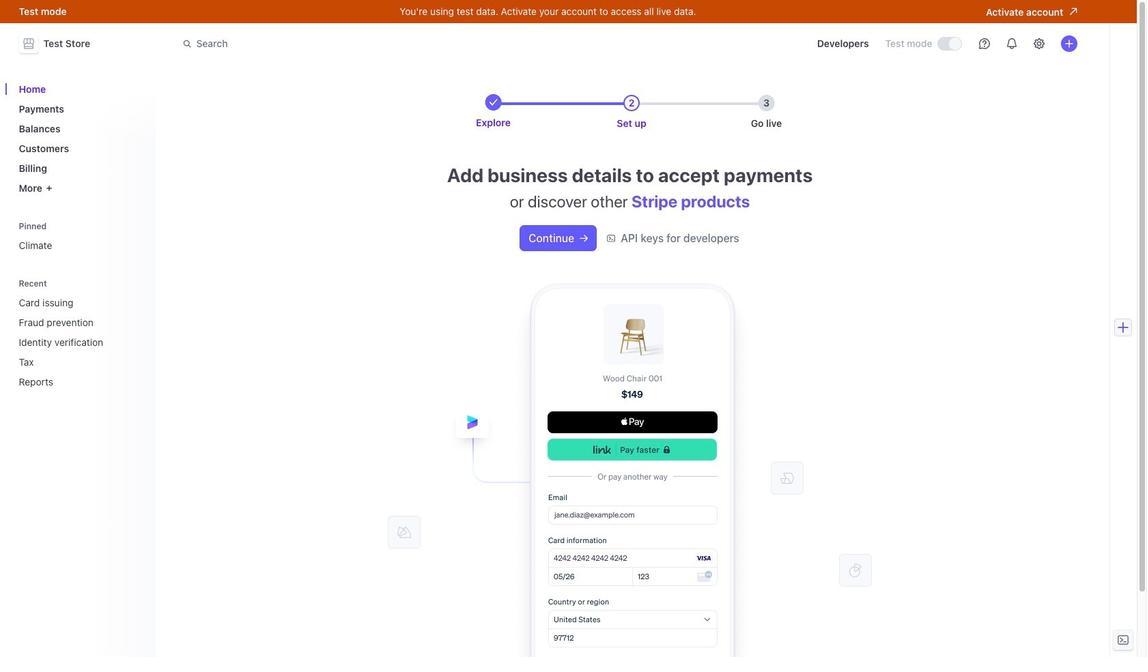 Task type: describe. For each thing, give the bounding box(es) containing it.
settings image
[[1034, 38, 1045, 49]]

core navigation links element
[[13, 78, 147, 199]]

edit pins image
[[134, 222, 142, 231]]

help image
[[979, 38, 990, 49]]

notifications image
[[1007, 38, 1018, 49]]

Test mode checkbox
[[938, 38, 962, 50]]

pinned element
[[13, 217, 147, 257]]

clear history image
[[134, 280, 142, 288]]

svg image
[[580, 235, 588, 243]]



Task type: vqa. For each thing, say whether or not it's contained in the screenshot.
'SETTINGS' Image
yes



Task type: locate. For each thing, give the bounding box(es) containing it.
None search field
[[175, 31, 560, 56]]

1 recent element from the top
[[13, 274, 147, 394]]

Search text field
[[175, 31, 560, 56]]

recent element
[[13, 274, 147, 394], [13, 292, 147, 394]]

2 recent element from the top
[[13, 292, 147, 394]]



